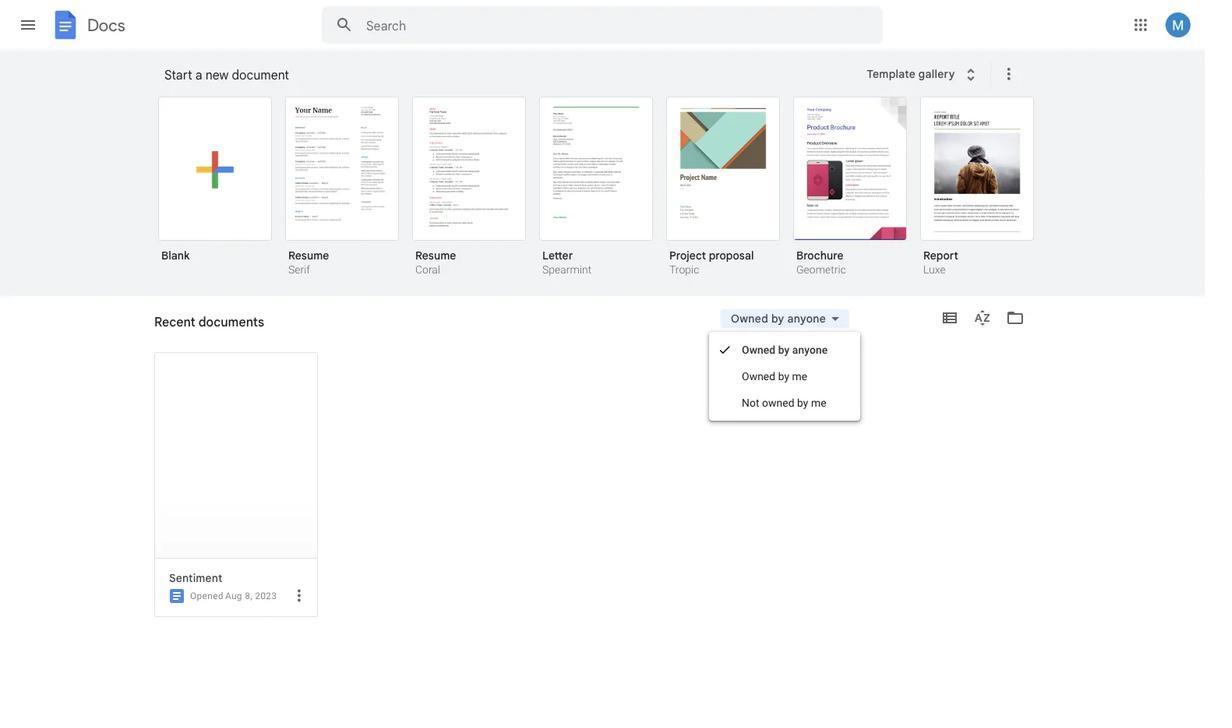 Task type: vqa. For each thing, say whether or not it's contained in the screenshot.


Task type: describe. For each thing, give the bounding box(es) containing it.
owned by anyone inside owned by anyone dropdown button
[[731, 312, 826, 325]]

letter
[[542, 249, 573, 262]]

2 recent documents from the top
[[154, 320, 250, 334]]

recent documents heading
[[154, 296, 264, 346]]

1 vertical spatial owned
[[742, 343, 775, 356]]

documents inside 'recent documents' heading
[[198, 314, 264, 330]]

sentiment option
[[150, 352, 318, 723]]

blank
[[161, 249, 190, 262]]

coral
[[415, 263, 440, 276]]

1 recent documents from the top
[[154, 314, 264, 330]]

sentiment google docs element
[[169, 571, 311, 585]]

by inside dropdown button
[[771, 312, 784, 325]]

opened aug 8, 2023
[[190, 591, 277, 602]]

recent inside heading
[[154, 314, 195, 330]]

project
[[669, 249, 706, 262]]

opened
[[190, 591, 224, 602]]

template
[[867, 67, 916, 81]]

menu containing owned by anyone
[[709, 332, 860, 421]]

1 resume option from the left
[[285, 97, 399, 278]]

report
[[923, 249, 958, 262]]

resume coral
[[415, 249, 456, 276]]

owned
[[762, 396, 794, 409]]

owned inside owned by anyone dropdown button
[[731, 312, 768, 325]]

resume for resume coral
[[415, 249, 456, 262]]

report option
[[920, 97, 1034, 278]]

2023
[[255, 591, 277, 602]]

1 vertical spatial owned by anyone
[[742, 343, 828, 356]]

anyone inside dropdown button
[[787, 312, 826, 325]]

resume serif
[[288, 249, 329, 276]]

aug
[[225, 591, 242, 602]]

luxe
[[923, 263, 946, 276]]

last opened by me aug 8, 2023 element
[[225, 591, 277, 602]]

docs link
[[50, 9, 125, 44]]

anyone inside "menu"
[[792, 343, 828, 356]]

letter spearmint
[[542, 249, 592, 276]]



Task type: locate. For each thing, give the bounding box(es) containing it.
sentiment
[[169, 571, 222, 585]]

2 resume from the left
[[415, 249, 456, 262]]

brochure geometric
[[796, 249, 846, 276]]

start
[[164, 67, 192, 83]]

owned by anyone button
[[721, 309, 849, 328]]

anyone down geometric
[[787, 312, 826, 325]]

0 horizontal spatial resume option
[[285, 97, 399, 278]]

Search bar text field
[[366, 18, 844, 34]]

1 horizontal spatial resume option
[[412, 97, 526, 278]]

anyone
[[787, 312, 826, 325], [792, 343, 828, 356]]

search image
[[329, 9, 360, 41]]

more actions. image
[[996, 65, 1018, 83]]

resume option
[[285, 97, 399, 278], [412, 97, 526, 278]]

brochure option
[[793, 97, 907, 278]]

1 resume from the left
[[288, 249, 329, 262]]

letter option
[[539, 97, 653, 278]]

a
[[195, 67, 202, 83]]

1 recent from the top
[[154, 314, 195, 330]]

report luxe
[[923, 249, 958, 276]]

new
[[205, 67, 229, 83]]

1 vertical spatial anyone
[[792, 343, 828, 356]]

8,
[[245, 591, 252, 602]]

menu
[[709, 332, 860, 421]]

owned by me
[[742, 370, 807, 383]]

1 horizontal spatial me
[[811, 396, 826, 409]]

documents
[[198, 314, 264, 330], [193, 320, 250, 334]]

document
[[232, 67, 289, 83]]

project proposal option
[[666, 97, 780, 278]]

0 vertical spatial anyone
[[787, 312, 826, 325]]

main menu image
[[19, 16, 37, 34]]

2 recent from the top
[[154, 320, 190, 334]]

2 vertical spatial owned
[[742, 370, 775, 383]]

serif
[[288, 263, 310, 276]]

brochure
[[796, 249, 843, 262]]

not owned by me
[[742, 396, 826, 409]]

proposal
[[709, 249, 754, 262]]

gallery
[[919, 67, 955, 81]]

list box
[[158, 94, 1054, 297]]

anyone down owned by anyone dropdown button
[[792, 343, 828, 356]]

by
[[771, 312, 784, 325], [778, 343, 790, 356], [778, 370, 789, 383], [797, 396, 808, 409]]

template gallery
[[867, 67, 955, 81]]

template gallery button
[[857, 60, 990, 88]]

me right owned
[[811, 396, 826, 409]]

0 vertical spatial owned by anyone
[[731, 312, 826, 325]]

1 vertical spatial me
[[811, 396, 826, 409]]

tropic
[[669, 263, 699, 276]]

0 horizontal spatial me
[[792, 370, 807, 383]]

0 vertical spatial me
[[792, 370, 807, 383]]

recent documents
[[154, 314, 264, 330], [154, 320, 250, 334]]

0 vertical spatial owned
[[731, 312, 768, 325]]

resume for resume serif
[[288, 249, 329, 262]]

0 horizontal spatial resume
[[288, 249, 329, 262]]

me
[[792, 370, 807, 383], [811, 396, 826, 409]]

geometric
[[796, 263, 846, 276]]

None search field
[[322, 6, 883, 44]]

start a new document
[[164, 67, 289, 83]]

1 horizontal spatial resume
[[415, 249, 456, 262]]

recent
[[154, 314, 195, 330], [154, 320, 190, 334]]

spearmint
[[542, 263, 592, 276]]

resume up serif
[[288, 249, 329, 262]]

project proposal tropic
[[669, 249, 754, 276]]

list box containing blank
[[158, 94, 1054, 297]]

resume
[[288, 249, 329, 262], [415, 249, 456, 262]]

blank option
[[158, 97, 272, 273]]

me up the not owned by me
[[792, 370, 807, 383]]

owned by anyone
[[731, 312, 826, 325], [742, 343, 828, 356]]

docs
[[87, 15, 125, 35]]

resume up coral
[[415, 249, 456, 262]]

start a new document heading
[[164, 50, 857, 100]]

owned
[[731, 312, 768, 325], [742, 343, 775, 356], [742, 370, 775, 383]]

not
[[742, 396, 759, 409]]

2 resume option from the left
[[412, 97, 526, 278]]



